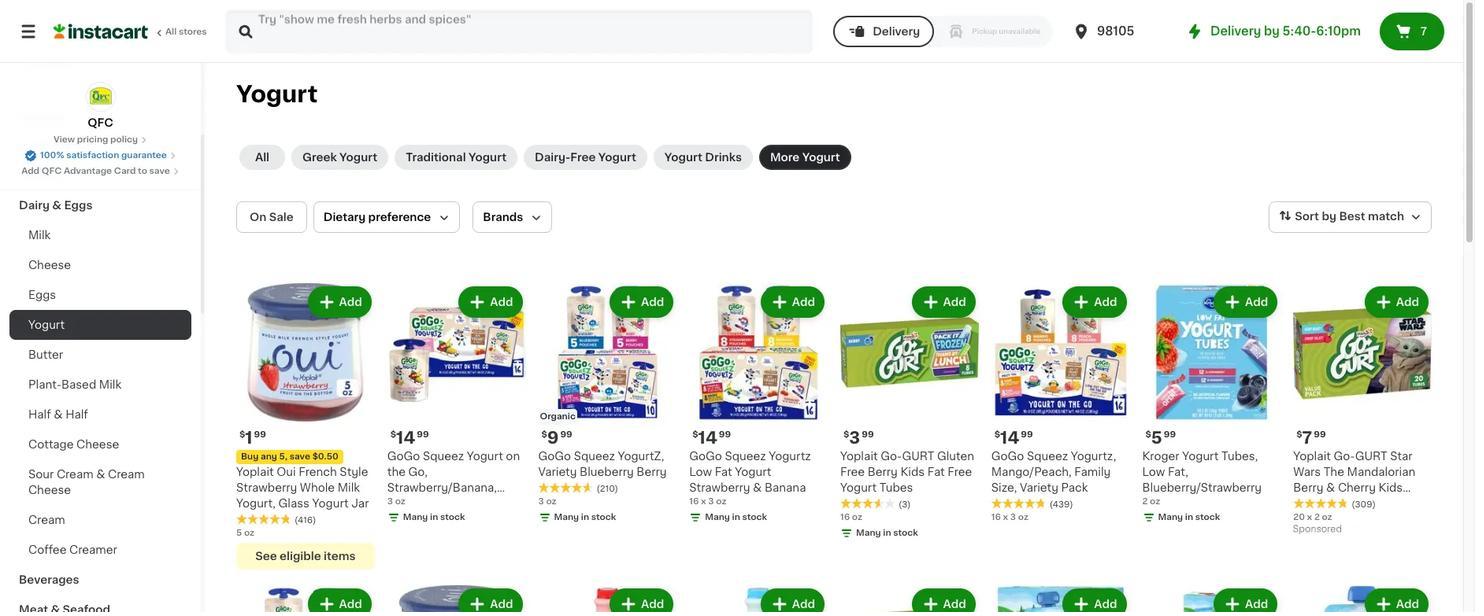 Task type: vqa. For each thing, say whether or not it's contained in the screenshot.
Enlarge Frozen Meals Patagonia Provisions Lemon Herb Mussels angle_right (opens in a new tab) image
no



Task type: describe. For each thing, give the bounding box(es) containing it.
banana
[[765, 483, 806, 494]]

all for all
[[255, 152, 269, 163]]

plant-based milk
[[28, 380, 121, 391]]

see eligible items
[[255, 551, 356, 562]]

mango/peach,
[[992, 467, 1072, 478]]

many in stock for gogo squeez yogurt on the go, strawberry/banana, yogurtz, family size
[[403, 513, 465, 522]]

product group containing 5
[[1143, 284, 1281, 528]]

14 for gogo squeez yogurtz, mango/peach, family size, variety pack
[[1001, 430, 1020, 446]]

14 for gogo squeez yogurt on the go, strawberry/banana, yogurtz, family size
[[396, 430, 415, 446]]

dairy
[[19, 200, 50, 211]]

99 for gogo squeez yogurtz, mango/peach, family size, variety pack
[[1021, 431, 1033, 439]]

2 3 oz from the left
[[538, 498, 557, 506]]

mandalorian
[[1347, 467, 1416, 478]]

cheese link
[[9, 251, 191, 280]]

6:10pm
[[1317, 25, 1361, 37]]

qfc link
[[85, 82, 115, 131]]

(210)
[[597, 485, 618, 494]]

on
[[250, 212, 267, 223]]

variety inside gogo squeez yogurtz, variety blueberry berry
[[538, 467, 577, 478]]

100%
[[40, 151, 64, 160]]

coffee
[[28, 545, 67, 556]]

98105 button
[[1072, 9, 1167, 54]]

0 horizontal spatial free
[[571, 152, 596, 163]]

in for kroger yogurt tubes, low fat, blueberry/strawberry
[[1185, 513, 1194, 522]]

1 half from the left
[[28, 410, 51, 421]]

satisfaction
[[66, 151, 119, 160]]

1 vertical spatial eggs
[[28, 290, 56, 301]]

gogo for gogo squeez yogurt on the go, strawberry/banana, yogurtz, family size
[[387, 451, 420, 462]]

style
[[340, 467, 368, 478]]

in down the blueberry
[[581, 513, 589, 522]]

squeez for yogurtz
[[725, 451, 766, 462]]

family inside gogo squeez yogurtz, mango/peach, family size, variety pack
[[1075, 467, 1111, 478]]

1 horizontal spatial milk
[[99, 380, 121, 391]]

creamer
[[69, 545, 117, 556]]

99 for gogo squeez yogurtz low fat yogurt strawberry & banana
[[719, 431, 731, 439]]

yogurt up all link
[[236, 83, 318, 106]]

french
[[299, 467, 337, 478]]

many for gogo squeez yogurt on the go, strawberry/banana, yogurtz, family size
[[403, 513, 428, 522]]

stock for kroger yogurt tubes, low fat, blueberry/strawberry
[[1196, 513, 1221, 522]]

size
[[475, 498, 498, 509]]

1 vertical spatial 5
[[236, 529, 242, 538]]

match
[[1368, 211, 1405, 222]]

cream down cottage cheese link
[[108, 470, 145, 481]]

oui
[[277, 467, 296, 478]]

1 vertical spatial 7
[[1303, 430, 1313, 446]]

cottage cheese link
[[9, 430, 191, 460]]

20 x 2 oz
[[1294, 513, 1333, 522]]

kids inside yoplait go-gurt gluten free berry kids fat free yogurt tubes
[[901, 467, 925, 478]]

the
[[387, 467, 406, 478]]

many in stock down (210)
[[554, 513, 616, 522]]

wars
[[1294, 467, 1321, 478]]

x for 7
[[1307, 513, 1313, 522]]

all stores
[[165, 28, 207, 36]]

yogurt drinks link
[[654, 145, 753, 170]]

100% satisfaction guarantee
[[40, 151, 167, 160]]

& inside the 'yoplait go-gurt star wars the mandalorian berry & cherry kids yogurt tubes'
[[1327, 483, 1336, 494]]

thanksgiving link
[[9, 131, 191, 161]]

gogo for gogo squeez yogurtz low fat yogurt strawberry & banana 16 x 3 oz
[[689, 451, 722, 462]]

sale
[[269, 212, 294, 223]]

yogurt right more
[[802, 152, 840, 163]]

cottage cheese
[[28, 440, 119, 451]]

2 horizontal spatial free
[[948, 467, 972, 478]]

dairy & eggs
[[19, 200, 93, 211]]

gogo squeez yogurtz, variety blueberry berry
[[538, 451, 667, 478]]

all stores link
[[54, 9, 208, 54]]

product group containing 7
[[1294, 284, 1432, 539]]

Search field
[[227, 11, 812, 52]]

1 horizontal spatial save
[[290, 453, 310, 461]]

berry inside the 'yoplait go-gurt star wars the mandalorian berry & cherry kids yogurt tubes'
[[1294, 483, 1324, 494]]

size,
[[992, 483, 1017, 494]]

jar
[[351, 498, 369, 509]]

service type group
[[834, 16, 1053, 47]]

berry for 3
[[868, 467, 898, 478]]

cottage
[[28, 440, 74, 451]]

delivery by 5:40-6:10pm
[[1211, 25, 1361, 37]]

low for 14
[[689, 467, 712, 478]]

go- for 3
[[881, 451, 902, 462]]

sour cream & cream cheese
[[28, 470, 145, 496]]

to
[[138, 167, 147, 176]]

$ 14 99 for gogo squeez yogurtz low fat yogurt strawberry & banana
[[693, 430, 731, 446]]

many down gogo squeez yogurtz, variety blueberry berry
[[554, 513, 579, 522]]

yoplait oui french style strawberry whole milk yogurt, glass yogurt jar
[[236, 467, 369, 509]]

delivery for delivery
[[873, 26, 920, 37]]

gogo squeez yogurtz, mango/peach, family size, variety pack
[[992, 451, 1117, 494]]

yoplait for 7
[[1294, 451, 1331, 462]]

gogo for gogo squeez yogurtz, variety blueberry berry
[[538, 451, 571, 462]]

squeez for yogurtz,
[[574, 451, 615, 462]]

delivery for delivery by 5:40-6:10pm
[[1211, 25, 1262, 37]]

16 x 3 oz
[[992, 513, 1029, 522]]

14 for gogo squeez yogurtz low fat yogurt strawberry & banana
[[698, 430, 718, 446]]

policy
[[110, 135, 138, 144]]

delivery by 5:40-6:10pm link
[[1186, 22, 1361, 41]]

0 vertical spatial eggs
[[64, 200, 93, 211]]

coffee creamer
[[28, 545, 117, 556]]

on
[[506, 451, 520, 462]]

berry for 9
[[637, 467, 667, 478]]

kids inside the 'yoplait go-gurt star wars the mandalorian berry & cherry kids yogurt tubes'
[[1379, 483, 1403, 494]]

more yogurt link
[[759, 145, 851, 170]]

1 horizontal spatial free
[[841, 467, 865, 478]]

yogurt drinks
[[665, 152, 742, 163]]

traditional
[[406, 152, 466, 163]]

qfc logo image
[[85, 82, 115, 112]]

1
[[245, 430, 253, 446]]

half & half link
[[9, 400, 191, 430]]

yoplait go-gurt gluten free berry kids fat free yogurt tubes
[[841, 451, 975, 494]]

gluten
[[937, 451, 975, 462]]

gogo squeez yogurtz low fat yogurt strawberry & banana 16 x 3 oz
[[689, 451, 811, 506]]

half & half
[[28, 410, 88, 421]]

dietary preference
[[324, 212, 431, 223]]

99 for buy any 5, save $0.50
[[254, 431, 266, 439]]

recipes
[[19, 110, 65, 121]]

milk link
[[9, 221, 191, 251]]

dairy & eggs link
[[9, 191, 191, 221]]

lists
[[44, 54, 71, 65]]

see
[[255, 551, 277, 562]]

5:40-
[[1283, 25, 1317, 37]]

many in stock for gogo squeez yogurtz low fat yogurt strawberry & banana
[[705, 513, 767, 522]]

yoplait go-gurt star wars the mandalorian berry & cherry kids yogurt tubes
[[1294, 451, 1416, 509]]

1 vertical spatial qfc
[[42, 167, 62, 176]]

yogurt inside yoplait oui french style strawberry whole milk yogurt, glass yogurt jar
[[312, 498, 349, 509]]

yoplait inside yoplait oui french style strawberry whole milk yogurt, glass yogurt jar
[[236, 467, 274, 478]]

dairy-free yogurt
[[535, 152, 636, 163]]

strawberry inside yoplait oui french style strawberry whole milk yogurt, glass yogurt jar
[[236, 483, 297, 494]]

greek yogurt
[[303, 152, 378, 163]]

organic
[[540, 413, 576, 421]]

any
[[261, 453, 277, 461]]

cherry
[[1338, 483, 1376, 494]]

$ 5 99
[[1146, 430, 1176, 446]]

sort
[[1295, 211, 1320, 222]]

greek yogurt link
[[291, 145, 389, 170]]

view pricing policy
[[53, 135, 138, 144]]

add qfc advantage card to save
[[21, 167, 170, 176]]

by for delivery
[[1264, 25, 1280, 37]]



Task type: locate. For each thing, give the bounding box(es) containing it.
tubes down the cherry
[[1333, 498, 1367, 509]]

many down "strawberry/banana,"
[[403, 513, 428, 522]]

7 inside 'button'
[[1421, 26, 1428, 37]]

squeez inside gogo squeez yogurtz low fat yogurt strawberry & banana 16 x 3 oz
[[725, 451, 766, 462]]

0 horizontal spatial delivery
[[873, 26, 920, 37]]

0 vertical spatial all
[[165, 28, 177, 36]]

1 horizontal spatial all
[[255, 152, 269, 163]]

yogurtz,
[[618, 451, 664, 462]]

half
[[28, 410, 51, 421], [65, 410, 88, 421]]

dairy-free yogurt link
[[524, 145, 647, 170]]

$ for yoplait go-gurt gluten free berry kids fat free yogurt tubes
[[844, 431, 849, 439]]

many in stock down gogo squeez yogurtz low fat yogurt strawberry & banana 16 x 3 oz
[[705, 513, 767, 522]]

99 up go,
[[417, 431, 429, 439]]

more
[[770, 152, 800, 163]]

$ up mango/peach,
[[995, 431, 1001, 439]]

berry down $ 3 99
[[868, 467, 898, 478]]

squeez inside gogo squeez yogurt on the go, strawberry/banana, yogurtz, family size
[[423, 451, 464, 462]]

plant-
[[28, 380, 61, 391]]

produce link
[[9, 161, 191, 191]]

all
[[165, 28, 177, 36], [255, 152, 269, 163]]

by left 5:40-
[[1264, 25, 1280, 37]]

fat,
[[1168, 467, 1189, 478]]

gogo inside gogo squeez yogurtz low fat yogurt strawberry & banana 16 x 3 oz
[[689, 451, 722, 462]]

16 inside gogo squeez yogurtz low fat yogurt strawberry & banana 16 x 3 oz
[[689, 498, 699, 506]]

99 inside $ 3 99
[[862, 431, 874, 439]]

1 $ 14 99 from the left
[[391, 430, 429, 446]]

2 14 from the left
[[698, 430, 718, 446]]

product group containing 1
[[236, 284, 375, 570]]

0 horizontal spatial low
[[689, 467, 712, 478]]

$ up kroger
[[1146, 431, 1152, 439]]

0 horizontal spatial 3 oz
[[387, 498, 406, 506]]

& down cottage cheese link
[[96, 470, 105, 481]]

1 3 oz from the left
[[387, 498, 406, 506]]

0 vertical spatial by
[[1264, 25, 1280, 37]]

squeez inside gogo squeez yogurtz, variety blueberry berry
[[574, 451, 615, 462]]

$ inside the $ 1 99
[[239, 431, 245, 439]]

$ 14 99 up mango/peach,
[[995, 430, 1033, 446]]

99
[[254, 431, 266, 439], [417, 431, 429, 439], [560, 431, 573, 439], [719, 431, 731, 439], [862, 431, 874, 439], [1021, 431, 1033, 439], [1164, 431, 1176, 439], [1314, 431, 1326, 439]]

yogurtz, up pack
[[1071, 451, 1117, 462]]

squeez inside gogo squeez yogurtz, mango/peach, family size, variety pack
[[1027, 451, 1068, 462]]

half down plant- at bottom
[[28, 410, 51, 421]]

berry inside gogo squeez yogurtz, variety blueberry berry
[[637, 467, 667, 478]]

milk inside yoplait oui french style strawberry whole milk yogurt, glass yogurt jar
[[338, 483, 360, 494]]

traditional yogurt link
[[395, 145, 518, 170]]

2 horizontal spatial milk
[[338, 483, 360, 494]]

in for gogo squeez yogurtz low fat yogurt strawberry & banana
[[732, 513, 740, 522]]

gurt inside yoplait go-gurt gluten free berry kids fat free yogurt tubes
[[902, 451, 935, 462]]

product group containing 3
[[841, 284, 979, 543]]

strawberry inside gogo squeez yogurtz low fat yogurt strawberry & banana 16 x 3 oz
[[689, 483, 750, 494]]

0 vertical spatial tubes
[[880, 483, 913, 494]]

0 horizontal spatial save
[[149, 167, 170, 176]]

1 vertical spatial all
[[255, 152, 269, 163]]

more yogurt
[[770, 152, 840, 163]]

(3)
[[899, 501, 911, 509]]

fat inside gogo squeez yogurtz low fat yogurt strawberry & banana 16 x 3 oz
[[715, 467, 732, 478]]

blueberry/strawberry
[[1143, 483, 1262, 494]]

1 horizontal spatial family
[[1075, 467, 1111, 478]]

oz inside the kroger yogurt tubes, low fat, blueberry/strawberry 2 oz
[[1150, 498, 1161, 506]]

$ for gogo squeez yogurtz low fat yogurt strawberry & banana
[[693, 431, 698, 439]]

1 vertical spatial yogurtz,
[[387, 498, 433, 509]]

instacart logo image
[[54, 22, 148, 41]]

stock down gogo squeez yogurtz low fat yogurt strawberry & banana 16 x 3 oz
[[742, 513, 767, 522]]

by for sort
[[1322, 211, 1337, 222]]

yogurt up butter
[[28, 320, 65, 331]]

brands
[[483, 212, 523, 223]]

1 horizontal spatial qfc
[[88, 117, 113, 128]]

5 99 from the left
[[862, 431, 874, 439]]

0 horizontal spatial berry
[[637, 467, 667, 478]]

add
[[21, 167, 39, 176], [339, 297, 362, 308], [490, 297, 513, 308], [641, 297, 664, 308], [792, 297, 815, 308], [943, 297, 966, 308], [1094, 297, 1117, 308], [1245, 297, 1269, 308], [1397, 297, 1420, 308], [339, 599, 362, 610], [490, 599, 513, 610], [641, 599, 664, 610], [792, 599, 815, 610], [943, 599, 966, 610], [1094, 599, 1117, 610], [1245, 599, 1269, 610], [1397, 599, 1420, 610]]

99 for gogo squeez yogurtz, variety blueberry berry
[[560, 431, 573, 439]]

2 horizontal spatial 16
[[992, 513, 1001, 522]]

0 horizontal spatial yogurtz,
[[387, 498, 433, 509]]

yogurt right traditional
[[469, 152, 507, 163]]

butter
[[28, 350, 63, 361]]

16 for 3
[[841, 513, 850, 522]]

6 99 from the left
[[1021, 431, 1033, 439]]

family inside gogo squeez yogurt on the go, strawberry/banana, yogurtz, family size
[[436, 498, 472, 509]]

yogurt left on
[[467, 451, 503, 462]]

yoplait inside yoplait go-gurt gluten free berry kids fat free yogurt tubes
[[841, 451, 878, 462]]

0 horizontal spatial variety
[[538, 467, 577, 478]]

$ inside the $ 7 99
[[1297, 431, 1303, 439]]

2 gurt from the left
[[1355, 451, 1388, 462]]

cream
[[57, 470, 93, 481], [108, 470, 145, 481], [28, 515, 65, 526]]

go- inside yoplait go-gurt gluten free berry kids fat free yogurt tubes
[[881, 451, 902, 462]]

1 strawberry from the left
[[236, 483, 297, 494]]

many in stock down "strawberry/banana,"
[[403, 513, 465, 522]]

guarantee
[[121, 151, 167, 160]]

100% satisfaction guarantee button
[[24, 147, 176, 162]]

5
[[1152, 430, 1163, 446], [236, 529, 242, 538]]

berry inside yoplait go-gurt gluten free berry kids fat free yogurt tubes
[[868, 467, 898, 478]]

3 oz down the at bottom
[[387, 498, 406, 506]]

yoplait down $ 3 99
[[841, 451, 878, 462]]

view pricing policy link
[[53, 134, 147, 147]]

gogo up the at bottom
[[387, 451, 420, 462]]

in down gogo squeez yogurtz low fat yogurt strawberry & banana 16 x 3 oz
[[732, 513, 740, 522]]

squeez for yogurt
[[423, 451, 464, 462]]

qfc down 100%
[[42, 167, 62, 176]]

0 horizontal spatial kids
[[901, 467, 925, 478]]

0 horizontal spatial eggs
[[28, 290, 56, 301]]

99 up gogo squeez yogurtz low fat yogurt strawberry & banana 16 x 3 oz
[[719, 431, 731, 439]]

many down the 16 oz
[[856, 529, 881, 538]]

variety inside gogo squeez yogurtz, mango/peach, family size, variety pack
[[1020, 483, 1059, 494]]

2 horizontal spatial x
[[1307, 513, 1313, 522]]

0 horizontal spatial 14
[[396, 430, 415, 446]]

sour cream & cream cheese link
[[9, 460, 191, 506]]

milk
[[28, 230, 51, 241], [99, 380, 121, 391], [338, 483, 360, 494]]

7 99 from the left
[[1164, 431, 1176, 439]]

$ for buy any 5, save $0.50
[[239, 431, 245, 439]]

4 squeez from the left
[[1027, 451, 1068, 462]]

cream down cottage cheese
[[57, 470, 93, 481]]

blueberry
[[580, 467, 634, 478]]

98105
[[1097, 25, 1135, 37]]

$0.50
[[312, 453, 339, 461]]

milk down style
[[338, 483, 360, 494]]

dietary preference button
[[313, 202, 460, 233]]

cheese down sour
[[28, 485, 71, 496]]

1 horizontal spatial x
[[1003, 513, 1008, 522]]

★★★★★
[[538, 483, 594, 494], [538, 483, 594, 494], [841, 498, 896, 509], [841, 498, 896, 509], [992, 498, 1047, 509], [992, 498, 1047, 509], [1294, 498, 1349, 509], [1294, 498, 1349, 509], [236, 514, 291, 525], [236, 514, 291, 525]]

$ for kroger yogurt tubes, low fat, blueberry/strawberry
[[1146, 431, 1152, 439]]

yogurt up fat,
[[1183, 451, 1219, 462]]

$ up gogo squeez yogurtz low fat yogurt strawberry & banana 16 x 3 oz
[[693, 431, 698, 439]]

0 vertical spatial milk
[[28, 230, 51, 241]]

go- for 7
[[1334, 451, 1356, 462]]

many in stock for kroger yogurt tubes, low fat, blueberry/strawberry
[[1158, 513, 1221, 522]]

yogurt inside yoplait go-gurt gluten free berry kids fat free yogurt tubes
[[841, 483, 877, 494]]

0 horizontal spatial tubes
[[880, 483, 913, 494]]

all for all stores
[[165, 28, 177, 36]]

gogo inside gogo squeez yogurtz, variety blueberry berry
[[538, 451, 571, 462]]

(439)
[[1050, 501, 1073, 509]]

strawberry left banana
[[689, 483, 750, 494]]

$ for gogo squeez yogurtz, mango/peach, family size, variety pack
[[995, 431, 1001, 439]]

2 low from the left
[[1143, 467, 1165, 478]]

go- up "the"
[[1334, 451, 1356, 462]]

in for gogo squeez yogurt on the go, strawberry/banana, yogurtz, family size
[[430, 513, 438, 522]]

many down gogo squeez yogurtz low fat yogurt strawberry & banana 16 x 3 oz
[[705, 513, 730, 522]]

butter link
[[9, 340, 191, 370]]

sponsored badge image
[[1294, 526, 1341, 535]]

yoplait down 'buy'
[[236, 467, 274, 478]]

low for 5
[[1143, 467, 1165, 478]]

2 inside the kroger yogurt tubes, low fat, blueberry/strawberry 2 oz
[[1143, 498, 1148, 506]]

99 right 9
[[560, 431, 573, 439]]

2 horizontal spatial 14
[[1001, 430, 1020, 446]]

$ 1 99
[[239, 430, 266, 446]]

stock down (3)
[[894, 529, 918, 538]]

0 horizontal spatial yoplait
[[236, 467, 274, 478]]

& inside gogo squeez yogurtz low fat yogurt strawberry & banana 16 x 3 oz
[[753, 483, 762, 494]]

0 horizontal spatial $ 14 99
[[391, 430, 429, 446]]

3 $ 14 99 from the left
[[995, 430, 1033, 446]]

1 horizontal spatial 5
[[1152, 430, 1163, 446]]

beverages
[[19, 575, 79, 586]]

squeez left yogurtz
[[725, 451, 766, 462]]

8 $ from the left
[[1297, 431, 1303, 439]]

1 vertical spatial 2
[[1315, 513, 1320, 522]]

yogurtz, inside gogo squeez yogurt on the go, strawberry/banana, yogurtz, family size
[[387, 498, 433, 509]]

99 for gogo squeez yogurt on the go, strawberry/banana, yogurtz, family size
[[417, 431, 429, 439]]

berry down wars
[[1294, 483, 1324, 494]]

$ 14 99 up gogo squeez yogurtz low fat yogurt strawberry & banana 16 x 3 oz
[[693, 430, 731, 446]]

variety
[[538, 467, 577, 478], [1020, 483, 1059, 494]]

by right "sort"
[[1322, 211, 1337, 222]]

1 vertical spatial milk
[[99, 380, 121, 391]]

milk right based
[[99, 380, 121, 391]]

$ for yoplait go-gurt star wars the mandalorian berry & cherry kids yogurt tubes
[[1297, 431, 1303, 439]]

2 strawberry from the left
[[689, 483, 750, 494]]

kids down mandalorian
[[1379, 483, 1403, 494]]

product group containing 9
[[538, 284, 677, 528]]

gurt for 7
[[1355, 451, 1388, 462]]

1 14 from the left
[[396, 430, 415, 446]]

0 vertical spatial cheese
[[28, 260, 71, 271]]

$ 3 99
[[844, 430, 874, 446]]

1 99 from the left
[[254, 431, 266, 439]]

2 go- from the left
[[1334, 451, 1356, 462]]

1 go- from the left
[[881, 451, 902, 462]]

1 horizontal spatial low
[[1143, 467, 1165, 478]]

x inside gogo squeez yogurtz low fat yogurt strawberry & banana 16 x 3 oz
[[701, 498, 706, 506]]

add button
[[309, 288, 370, 317], [460, 288, 521, 317], [611, 288, 672, 317], [762, 288, 823, 317], [913, 288, 974, 317], [1064, 288, 1125, 317], [1216, 288, 1276, 317], [1367, 288, 1427, 317], [309, 591, 370, 613], [460, 591, 521, 613], [611, 591, 672, 613], [762, 591, 823, 613], [913, 591, 974, 613], [1064, 591, 1125, 613], [1216, 591, 1276, 613], [1367, 591, 1427, 613]]

yogurt down whole
[[312, 498, 349, 509]]

best match
[[1340, 211, 1405, 222]]

7 button
[[1380, 13, 1445, 50]]

2 vertical spatial milk
[[338, 483, 360, 494]]

go- inside the 'yoplait go-gurt star wars the mandalorian berry & cherry kids yogurt tubes'
[[1334, 451, 1356, 462]]

oz
[[395, 498, 406, 506], [546, 498, 557, 506], [716, 498, 727, 506], [1150, 498, 1161, 506], [852, 513, 863, 522], [1018, 513, 1029, 522], [1322, 513, 1333, 522], [244, 529, 255, 538]]

4 99 from the left
[[719, 431, 731, 439]]

thanksgiving
[[19, 140, 94, 151]]

6 $ from the left
[[995, 431, 1001, 439]]

kids up (3)
[[901, 467, 925, 478]]

many in stock down (3)
[[856, 529, 918, 538]]

variety down $ 9 99
[[538, 467, 577, 478]]

yoplait for 3
[[841, 451, 878, 462]]

stock down (210)
[[591, 513, 616, 522]]

& right dairy
[[52, 200, 61, 211]]

lists link
[[9, 44, 191, 76]]

1 vertical spatial variety
[[1020, 483, 1059, 494]]

7
[[1421, 26, 1428, 37], [1303, 430, 1313, 446]]

gurt inside the 'yoplait go-gurt star wars the mandalorian berry & cherry kids yogurt tubes'
[[1355, 451, 1388, 462]]

stock down "strawberry/banana,"
[[440, 513, 465, 522]]

1 horizontal spatial strawberry
[[689, 483, 750, 494]]

fat inside yoplait go-gurt gluten free berry kids fat free yogurt tubes
[[928, 467, 945, 478]]

many for gogo squeez yogurtz low fat yogurt strawberry & banana
[[705, 513, 730, 522]]

low inside gogo squeez yogurtz low fat yogurt strawberry & banana 16 x 3 oz
[[689, 467, 712, 478]]

0 vertical spatial 2
[[1143, 498, 1148, 506]]

in down yoplait go-gurt gluten free berry kids fat free yogurt tubes
[[883, 529, 891, 538]]

1 squeez from the left
[[423, 451, 464, 462]]

2 horizontal spatial berry
[[1294, 483, 1324, 494]]

5 $ from the left
[[844, 431, 849, 439]]

2 $ from the left
[[391, 431, 396, 439]]

0 vertical spatial family
[[1075, 467, 1111, 478]]

beverages link
[[9, 566, 191, 596]]

99 up kroger
[[1164, 431, 1176, 439]]

by inside delivery by 5:40-6:10pm link
[[1264, 25, 1280, 37]]

1 horizontal spatial 16
[[841, 513, 850, 522]]

kroger yogurt tubes, low fat, blueberry/strawberry 2 oz
[[1143, 451, 1262, 506]]

1 horizontal spatial delivery
[[1211, 25, 1262, 37]]

1 vertical spatial save
[[290, 453, 310, 461]]

16 for 14
[[992, 513, 1001, 522]]

0 vertical spatial save
[[149, 167, 170, 176]]

2 up sponsored badge image
[[1315, 513, 1320, 522]]

8 99 from the left
[[1314, 431, 1326, 439]]

fat
[[715, 467, 732, 478], [928, 467, 945, 478]]

1 horizontal spatial go-
[[1334, 451, 1356, 462]]

14 up mango/peach,
[[1001, 430, 1020, 446]]

squeez up go,
[[423, 451, 464, 462]]

gogo up mango/peach,
[[992, 451, 1024, 462]]

0 vertical spatial variety
[[538, 467, 577, 478]]

1 horizontal spatial $ 14 99
[[693, 430, 731, 446]]

1 gogo from the left
[[387, 451, 420, 462]]

2 $ 14 99 from the left
[[693, 430, 731, 446]]

$ 7 99
[[1297, 430, 1326, 446]]

on sale button
[[236, 202, 307, 233]]

stock for gogo squeez yogurtz low fat yogurt strawberry & banana
[[742, 513, 767, 522]]

many down blueberry/strawberry
[[1158, 513, 1183, 522]]

x
[[701, 498, 706, 506], [1003, 513, 1008, 522], [1307, 513, 1313, 522]]

0 horizontal spatial fat
[[715, 467, 732, 478]]

$ up wars
[[1297, 431, 1303, 439]]

dietary
[[324, 212, 366, 223]]

1 horizontal spatial kids
[[1379, 483, 1403, 494]]

99 for yoplait go-gurt star wars the mandalorian berry & cherry kids yogurt tubes
[[1314, 431, 1326, 439]]

0 horizontal spatial strawberry
[[236, 483, 297, 494]]

milk down dairy
[[28, 230, 51, 241]]

& inside the sour cream & cream cheese
[[96, 470, 105, 481]]

1 horizontal spatial half
[[65, 410, 88, 421]]

1 fat from the left
[[715, 467, 732, 478]]

$ inside $ 5 99
[[1146, 431, 1152, 439]]

yogurt inside the 'yoplait go-gurt star wars the mandalorian berry & cherry kids yogurt tubes'
[[1294, 498, 1330, 509]]

save right to
[[149, 167, 170, 176]]

family down "strawberry/banana,"
[[436, 498, 472, 509]]

$ 9 99
[[542, 430, 573, 446]]

1 vertical spatial by
[[1322, 211, 1337, 222]]

cheese up eggs link
[[28, 260, 71, 271]]

save
[[149, 167, 170, 176], [290, 453, 310, 461]]

many
[[403, 513, 428, 522], [554, 513, 579, 522], [705, 513, 730, 522], [1158, 513, 1183, 522], [856, 529, 881, 538]]

yogurt up the 16 oz
[[841, 483, 877, 494]]

1 $ from the left
[[239, 431, 245, 439]]

0 horizontal spatial 7
[[1303, 430, 1313, 446]]

0 horizontal spatial 2
[[1143, 498, 1148, 506]]

& left banana
[[753, 483, 762, 494]]

3 $ from the left
[[542, 431, 547, 439]]

99 up mango/peach,
[[1021, 431, 1033, 439]]

7 $ from the left
[[1146, 431, 1152, 439]]

0 horizontal spatial milk
[[28, 230, 51, 241]]

strawberry
[[236, 483, 297, 494], [689, 483, 750, 494]]

$ 14 99 up go,
[[391, 430, 429, 446]]

1 horizontal spatial tubes
[[1333, 498, 1367, 509]]

0 vertical spatial kids
[[901, 467, 925, 478]]

yogurtz, inside gogo squeez yogurtz, mango/peach, family size, variety pack
[[1071, 451, 1117, 462]]

stock for gogo squeez yogurt on the go, strawberry/banana, yogurtz, family size
[[440, 513, 465, 522]]

None search field
[[225, 9, 813, 54]]

0 horizontal spatial x
[[701, 498, 706, 506]]

traditional yogurt
[[406, 152, 507, 163]]

gogo inside gogo squeez yogurt on the go, strawberry/banana, yogurtz, family size
[[387, 451, 420, 462]]

yogurt inside gogo squeez yogurtz low fat yogurt strawberry & banana 16 x 3 oz
[[735, 467, 772, 478]]

family
[[1075, 467, 1111, 478], [436, 498, 472, 509]]

gogo inside gogo squeez yogurtz, mango/peach, family size, variety pack
[[992, 451, 1024, 462]]

dairy-
[[535, 152, 571, 163]]

$ 14 99 for gogo squeez yogurtz, mango/peach, family size, variety pack
[[995, 430, 1033, 446]]

advantage
[[64, 167, 112, 176]]

gogo right yogurtz,
[[689, 451, 722, 462]]

oz inside gogo squeez yogurtz low fat yogurt strawberry & banana 16 x 3 oz
[[716, 498, 727, 506]]

by inside best match sort by field
[[1322, 211, 1337, 222]]

2 half from the left
[[65, 410, 88, 421]]

99 inside the $ 7 99
[[1314, 431, 1326, 439]]

14 up the at bottom
[[396, 430, 415, 446]]

buy any 5, save $0.50
[[241, 453, 339, 461]]

1 low from the left
[[689, 467, 712, 478]]

99 inside $ 5 99
[[1164, 431, 1176, 439]]

eggs down advantage
[[64, 200, 93, 211]]

1 horizontal spatial yoplait
[[841, 451, 878, 462]]

all left greek
[[255, 152, 269, 163]]

1 horizontal spatial variety
[[1020, 483, 1059, 494]]

in down "strawberry/banana,"
[[430, 513, 438, 522]]

cream up coffee
[[28, 515, 65, 526]]

card
[[114, 167, 136, 176]]

1 horizontal spatial eggs
[[64, 200, 93, 211]]

1 horizontal spatial by
[[1322, 211, 1337, 222]]

gurt for 3
[[902, 451, 935, 462]]

product group
[[236, 284, 375, 570], [387, 284, 526, 528], [538, 284, 677, 528], [689, 284, 828, 528], [841, 284, 979, 543], [992, 284, 1130, 524], [1143, 284, 1281, 528], [1294, 284, 1432, 539], [236, 586, 375, 613], [387, 586, 526, 613], [538, 586, 677, 613], [689, 586, 828, 613], [841, 586, 979, 613], [992, 586, 1130, 613], [1143, 586, 1281, 613], [1294, 586, 1432, 613]]

& up cottage
[[54, 410, 63, 421]]

0 horizontal spatial gurt
[[902, 451, 935, 462]]

3 99 from the left
[[560, 431, 573, 439]]

save inside "add qfc advantage card to save" link
[[149, 167, 170, 176]]

0 horizontal spatial qfc
[[42, 167, 62, 176]]

half down plant-based milk
[[65, 410, 88, 421]]

4 gogo from the left
[[992, 451, 1024, 462]]

sour
[[28, 470, 54, 481]]

yogurt right dairy-
[[599, 152, 636, 163]]

5 up kroger
[[1152, 430, 1163, 446]]

kroger
[[1143, 451, 1180, 462]]

berry
[[637, 467, 667, 478], [868, 467, 898, 478], [1294, 483, 1324, 494]]

4 $ from the left
[[693, 431, 698, 439]]

99 inside $ 9 99
[[560, 431, 573, 439]]

many in stock
[[403, 513, 465, 522], [554, 513, 616, 522], [705, 513, 767, 522], [1158, 513, 1221, 522], [856, 529, 918, 538]]

1 horizontal spatial 7
[[1421, 26, 1428, 37]]

kids
[[901, 467, 925, 478], [1379, 483, 1403, 494]]

tubes inside the 'yoplait go-gurt star wars the mandalorian berry & cherry kids yogurt tubes'
[[1333, 498, 1367, 509]]

3 inside gogo squeez yogurtz low fat yogurt strawberry & banana 16 x 3 oz
[[708, 498, 714, 506]]

1 horizontal spatial berry
[[868, 467, 898, 478]]

0 vertical spatial qfc
[[88, 117, 113, 128]]

on sale
[[250, 212, 294, 223]]

yogurt inside gogo squeez yogurt on the go, strawberry/banana, yogurtz, family size
[[467, 451, 503, 462]]

5 down yogurt,
[[236, 529, 242, 538]]

$ down 'organic'
[[542, 431, 547, 439]]

& down "the"
[[1327, 483, 1336, 494]]

best
[[1340, 211, 1366, 222]]

family up pack
[[1075, 467, 1111, 478]]

0 horizontal spatial go-
[[881, 451, 902, 462]]

1 vertical spatial tubes
[[1333, 498, 1367, 509]]

1 horizontal spatial 2
[[1315, 513, 1320, 522]]

99 inside the $ 1 99
[[254, 431, 266, 439]]

1 gurt from the left
[[902, 451, 935, 462]]

2 horizontal spatial $ 14 99
[[995, 430, 1033, 446]]

gogo
[[387, 451, 420, 462], [538, 451, 571, 462], [689, 451, 722, 462], [992, 451, 1024, 462]]

99 for kroger yogurt tubes, low fat, blueberry/strawberry
[[1164, 431, 1176, 439]]

0 vertical spatial 7
[[1421, 26, 1428, 37]]

glass
[[279, 498, 310, 509]]

2 fat from the left
[[928, 467, 945, 478]]

1 horizontal spatial yogurtz,
[[1071, 451, 1117, 462]]

squeez up the blueberry
[[574, 451, 615, 462]]

14
[[396, 430, 415, 446], [698, 430, 718, 446], [1001, 430, 1020, 446]]

pack
[[1061, 483, 1088, 494]]

eggs up butter
[[28, 290, 56, 301]]

gogo squeez yogurt on the go, strawberry/banana, yogurtz, family size
[[387, 451, 520, 509]]

yogurt up banana
[[735, 467, 772, 478]]

in
[[430, 513, 438, 522], [581, 513, 589, 522], [732, 513, 740, 522], [1185, 513, 1194, 522], [883, 529, 891, 538]]

low inside the kroger yogurt tubes, low fat, blueberry/strawberry 2 oz
[[1143, 467, 1165, 478]]

99 right 1
[[254, 431, 266, 439]]

1 horizontal spatial 3 oz
[[538, 498, 557, 506]]

$ inside $ 9 99
[[542, 431, 547, 439]]

gogo for gogo squeez yogurtz, mango/peach, family size, variety pack
[[992, 451, 1024, 462]]

$ 14 99 for gogo squeez yogurt on the go, strawberry/banana, yogurtz, family size
[[391, 430, 429, 446]]

2
[[1143, 498, 1148, 506], [1315, 513, 1320, 522]]

brands button
[[473, 202, 552, 233]]

gurt up mandalorian
[[1355, 451, 1388, 462]]

add qfc advantage card to save link
[[21, 165, 179, 178]]

$ up 'buy'
[[239, 431, 245, 439]]

0 horizontal spatial by
[[1264, 25, 1280, 37]]

99 up yoplait go-gurt gluten free berry kids fat free yogurt tubes
[[862, 431, 874, 439]]

0 horizontal spatial all
[[165, 28, 177, 36]]

5,
[[279, 453, 288, 461]]

tubes inside yoplait go-gurt gluten free berry kids fat free yogurt tubes
[[880, 483, 913, 494]]

1 vertical spatial family
[[436, 498, 472, 509]]

1 horizontal spatial gurt
[[1355, 451, 1388, 462]]

0 horizontal spatial half
[[28, 410, 51, 421]]

star
[[1391, 451, 1413, 462]]

the
[[1324, 467, 1345, 478]]

3 14 from the left
[[1001, 430, 1020, 446]]

squeez for yogurtz,
[[1027, 451, 1068, 462]]

99 up wars
[[1314, 431, 1326, 439]]

squeez up mango/peach,
[[1027, 451, 1068, 462]]

yogurt left drinks
[[665, 152, 703, 163]]

yogurt inside the kroger yogurt tubes, low fat, blueberry/strawberry 2 oz
[[1183, 451, 1219, 462]]

2 gogo from the left
[[538, 451, 571, 462]]

2 horizontal spatial yoplait
[[1294, 451, 1331, 462]]

go- up (3)
[[881, 451, 902, 462]]

produce
[[19, 170, 67, 181]]

$ for gogo squeez yogurt on the go, strawberry/banana, yogurtz, family size
[[391, 431, 396, 439]]

0 horizontal spatial 16
[[689, 498, 699, 506]]

3 gogo from the left
[[689, 451, 722, 462]]

cheese inside the sour cream & cream cheese
[[28, 485, 71, 496]]

tubes
[[880, 483, 913, 494], [1333, 498, 1367, 509]]

2 99 from the left
[[417, 431, 429, 439]]

qfc up view pricing policy link
[[88, 117, 113, 128]]

1 horizontal spatial fat
[[928, 467, 945, 478]]

99 for yoplait go-gurt gluten free berry kids fat free yogurt tubes
[[862, 431, 874, 439]]

many for kroger yogurt tubes, low fat, blueberry/strawberry
[[1158, 513, 1183, 522]]

$ inside $ 3 99
[[844, 431, 849, 439]]

0 horizontal spatial family
[[436, 498, 472, 509]]

1 horizontal spatial 14
[[698, 430, 718, 446]]

5 oz
[[236, 529, 255, 538]]

2 squeez from the left
[[574, 451, 615, 462]]

1 vertical spatial cheese
[[77, 440, 119, 451]]

1 vertical spatial kids
[[1379, 483, 1403, 494]]

0 vertical spatial 5
[[1152, 430, 1163, 446]]

3 squeez from the left
[[725, 451, 766, 462]]

0 horizontal spatial 5
[[236, 529, 242, 538]]

view
[[53, 135, 75, 144]]

$ for gogo squeez yogurtz, variety blueberry berry
[[542, 431, 547, 439]]

berry down yogurtz,
[[637, 467, 667, 478]]

save right 5, on the left bottom of the page
[[290, 453, 310, 461]]

many in stock down blueberry/strawberry
[[1158, 513, 1221, 522]]

0 vertical spatial yogurtz,
[[1071, 451, 1117, 462]]

yogurt right greek
[[340, 152, 378, 163]]

gogo down 9
[[538, 451, 571, 462]]

yoplait inside the 'yoplait go-gurt star wars the mandalorian berry & cherry kids yogurt tubes'
[[1294, 451, 1331, 462]]

Best match Sort by field
[[1269, 202, 1432, 233]]

yogurtz, down go,
[[387, 498, 433, 509]]

2 vertical spatial cheese
[[28, 485, 71, 496]]

x for 14
[[1003, 513, 1008, 522]]

all left the stores
[[165, 28, 177, 36]]

delivery inside button
[[873, 26, 920, 37]]



